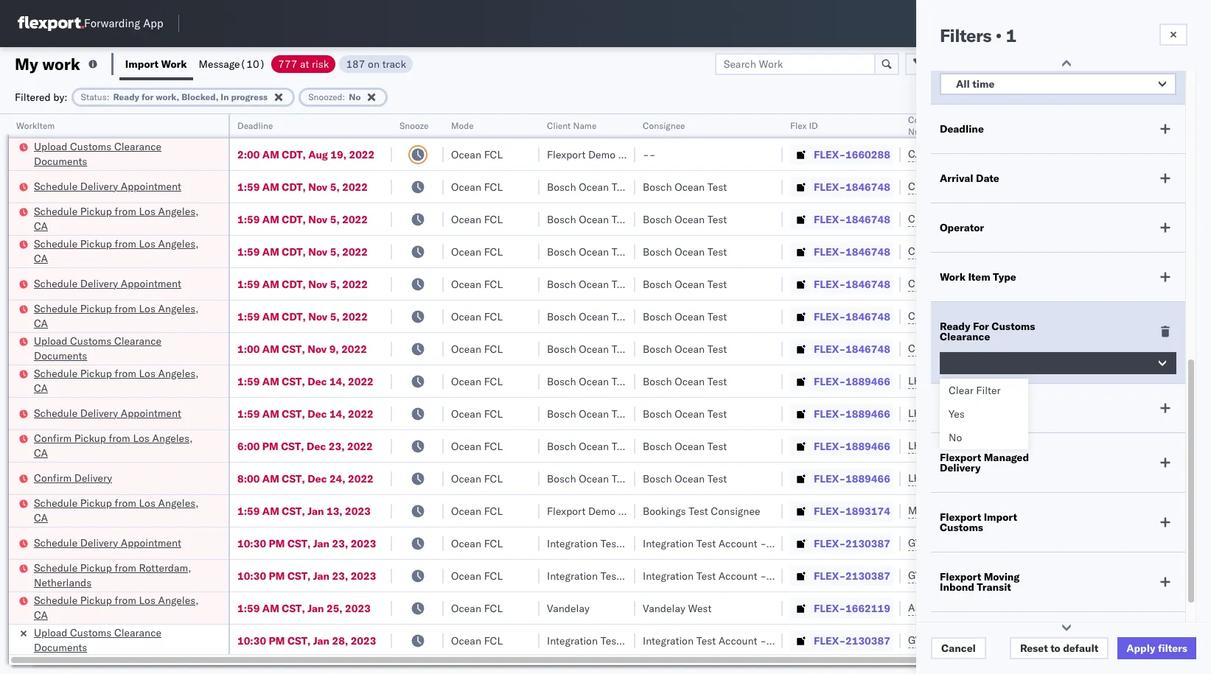 Task type: describe. For each thing, give the bounding box(es) containing it.
clear
[[949, 384, 974, 397]]

14, for schedule delivery appointment
[[330, 407, 346, 421]]

6:00 pm cst, dec 23, 2022
[[237, 440, 373, 453]]

10 fcl from the top
[[484, 440, 503, 453]]

3 resize handle column header from the left
[[426, 114, 444, 675]]

4 lhuu7894563, uetu5238478 from the top
[[908, 472, 1059, 485]]

1:59 for first schedule pickup from los angeles, ca "button" from the bottom of the page
[[237, 602, 260, 615]]

6 flex-1846748 from the top
[[814, 343, 891, 356]]

lhuu7894563, uetu5238478 for schedule delivery appointment
[[908, 407, 1059, 420]]

ceau7522281, hlxu6269489, hlxu8034992 for second schedule pickup from los angeles, ca "button" from the top of the page's schedule pickup from los angeles, ca link
[[908, 245, 1137, 258]]

9 fcl from the top
[[484, 407, 503, 421]]

clear filter
[[949, 384, 1001, 397]]

consignee button
[[636, 117, 768, 132]]

1 test123456 from the top
[[1004, 245, 1067, 258]]

blocked,
[[182, 91, 219, 102]]

2 hlxu6269489, from the top
[[987, 212, 1062, 226]]

resize handle column header for client name
[[618, 114, 636, 675]]

workitem button
[[9, 117, 214, 132]]

1893174
[[846, 505, 891, 518]]

filter
[[977, 384, 1001, 397]]

1 schedule from the top
[[34, 180, 78, 193]]

work
[[42, 53, 80, 74]]

1:59 am cst, dec 14, 2022 for schedule delivery appointment
[[237, 407, 374, 421]]

resize handle column header for flex id
[[883, 114, 901, 675]]

cst, up 1:59 am cst, jan 25, 2023
[[287, 570, 311, 583]]

10:30 pm cst, jan 23, 2023 for schedule delivery appointment
[[237, 537, 376, 550]]

aug
[[308, 148, 328, 161]]

187
[[346, 57, 365, 70]]

1 5, from the top
[[330, 180, 340, 194]]

snooze
[[400, 120, 429, 131]]

6 flex- from the top
[[814, 310, 846, 323]]

3 upload from the top
[[34, 626, 67, 640]]

resize handle column header for mode
[[522, 114, 540, 675]]

batch
[[1128, 57, 1157, 70]]

2 schedule from the top
[[34, 205, 78, 218]]

deadline button
[[230, 117, 378, 132]]

9 flex- from the top
[[814, 407, 846, 421]]

from inside confirm pickup from los angeles, ca
[[109, 432, 130, 445]]

rotterdam,
[[139, 562, 191, 575]]

filters
[[1158, 642, 1188, 656]]

3 am from the top
[[262, 213, 279, 226]]

11 ocean fcl from the top
[[451, 472, 503, 486]]

confirm pickup from los angeles, ca link
[[34, 431, 209, 461]]

24,
[[330, 472, 346, 486]]

clearance inside ready for customs clearance
[[940, 330, 991, 344]]

1:59 am cdt, nov 5, 2022 for fourth schedule pickup from los angeles, ca "button" from the bottom of the page
[[237, 310, 368, 323]]

11 fcl from the top
[[484, 472, 503, 486]]

3 integration test account - karl lagerfeld from the top
[[643, 635, 835, 648]]

abcd1234560
[[908, 602, 982, 615]]

5 1846748 from the top
[[846, 310, 891, 323]]

5 am from the top
[[262, 278, 279, 291]]

nov for 1st schedule pickup from los angeles, ca "button" from the top
[[308, 213, 328, 226]]

ready for customs clearance
[[940, 320, 1036, 344]]

1:59 am cst, jan 13, 2023
[[237, 505, 371, 518]]

4 ocean fcl from the top
[[451, 245, 503, 258]]

ceau7522281, hlxu6269489, hlxu8034992 for test123456's schedule delivery appointment link
[[908, 277, 1137, 291]]

1:59 am cdt, nov 5, 2022 for second schedule pickup from los angeles, ca "button" from the top of the page
[[237, 245, 368, 258]]

pm for schedule delivery appointment
[[269, 537, 285, 550]]

: for snoozed
[[343, 91, 345, 102]]

item
[[968, 271, 991, 284]]

1889466 for schedule pickup from los angeles, ca
[[846, 375, 891, 388]]

yes
[[949, 408, 965, 421]]

lhuu7894563, for schedule pickup from los angeles, ca
[[908, 375, 985, 388]]

pm down 1:59 am cst, jan 25, 2023
[[269, 635, 285, 648]]

7 fcl from the top
[[484, 343, 503, 356]]

container numbers
[[908, 114, 948, 137]]

10:30 pm cst, jan 23, 2023 for schedule pickup from rotterdam, netherlands
[[237, 570, 376, 583]]

schedule delivery appointment link for test123456
[[34, 276, 181, 291]]

cst, down 8:00 am cst, dec 24, 2022
[[282, 505, 305, 518]]

1 vertical spatial type
[[992, 402, 1015, 415]]

6 1846748 from the top
[[846, 343, 891, 356]]

1 schedule delivery appointment button from the top
[[34, 179, 181, 195]]

vandelay for vandelay west
[[643, 602, 686, 615]]

2 flex-1846748 from the top
[[814, 213, 891, 226]]

10:30 for schedule delivery appointment
[[237, 537, 266, 550]]

confirm for confirm pickup from los angeles, ca
[[34, 432, 72, 445]]

schedule pickup from los angeles, ca link for 5th schedule pickup from los angeles, ca "button" from the top
[[34, 496, 209, 525]]

vandelay for vandelay
[[547, 602, 590, 615]]

ceau7522281, hlxu6269489, hlxu8034992 for upload customs clearance documents link corresponding to 1:00 am cst, nov 9, 2022
[[908, 342, 1137, 355]]

8 schedule from the top
[[34, 497, 78, 510]]

2023 down 1:59 am cst, jan 13, 2023
[[351, 537, 376, 550]]

2 1846748 from the top
[[846, 213, 891, 226]]

jan left 28,
[[313, 635, 330, 648]]

13 ocean fcl from the top
[[451, 537, 503, 550]]

container numbers button
[[901, 111, 982, 138]]

forwarding
[[84, 17, 140, 31]]

no inside list box
[[949, 431, 962, 445]]

2023 for schedule pickup from rotterdam, netherlands button at the bottom left
[[351, 570, 376, 583]]

lhuu7894563, uetu5238478 for confirm pickup from los angeles, ca
[[908, 439, 1059, 453]]

schedule pickup from rotterdam, netherlands
[[34, 562, 191, 590]]

3 1846748 from the top
[[846, 245, 891, 258]]

12 fcl from the top
[[484, 505, 503, 518]]

cst, up 8:00 am cst, dec 24, 2022
[[281, 440, 304, 453]]

track
[[382, 57, 406, 70]]

4 schedule pickup from los angeles, ca button from the top
[[34, 366, 209, 397]]

2022 for fourth schedule pickup from los angeles, ca "button" from the bottom of the page
[[342, 310, 368, 323]]

28,
[[332, 635, 348, 648]]

filters
[[940, 24, 992, 46]]

2022 for confirm pickup from los angeles, ca 'button'
[[347, 440, 373, 453]]

customs inside ready for customs clearance
[[992, 320, 1036, 333]]

3 test123456 from the top
[[1004, 310, 1067, 323]]

numbers
[[908, 126, 945, 137]]

2 cdt, from the top
[[282, 180, 306, 194]]

cst, up 6:00 pm cst, dec 23, 2022
[[282, 407, 305, 421]]

1 1:59 from the top
[[237, 180, 260, 194]]

10 resize handle column header from the left
[[1174, 114, 1192, 675]]

3 account from the top
[[719, 635, 758, 648]]

schedule delivery appointment for abcdefg78456546
[[34, 407, 181, 420]]

7 flex- from the top
[[814, 343, 846, 356]]

cst, left 9,
[[282, 343, 305, 356]]

workitem
[[16, 120, 55, 131]]

flex
[[790, 120, 807, 131]]

11 schedule from the top
[[34, 594, 78, 607]]

777
[[278, 57, 297, 70]]

1889466 for confirm pickup from los angeles, ca
[[846, 440, 891, 453]]

bookings test consignee
[[643, 505, 761, 518]]

3 flex-2130387 from the top
[[814, 635, 891, 648]]

2022 for 4th schedule delivery appointment "button" from the bottom
[[342, 180, 368, 194]]

4 hlxu6269489, from the top
[[987, 277, 1062, 291]]

at
[[300, 57, 309, 70]]

upload customs clearance documents button for 2:00 am cdt, aug 19, 2022
[[34, 139, 209, 170]]

4 fcl from the top
[[484, 245, 503, 258]]

my
[[15, 53, 38, 74]]

customs for 2:00 am cdt, aug 19, 2022 upload customs clearance documents link
[[70, 140, 112, 153]]

1:59 for third schedule pickup from los angeles, ca "button" from the bottom
[[237, 375, 260, 388]]

upload for 2:00 am cdt, aug 19, 2022
[[34, 140, 67, 153]]

integration test account - karl lagerfeld for schedule pickup from rotterdam, netherlands
[[643, 570, 835, 583]]

1 appointment from the top
[[121, 180, 181, 193]]

hlxu8034992 for 1st schedule pickup from los angeles, ca "button" from the top
[[1065, 212, 1137, 226]]

6 ceau7522281, from the top
[[908, 342, 984, 355]]

flex id
[[790, 120, 818, 131]]

work inside button
[[161, 57, 187, 70]]

work item type
[[940, 271, 1017, 284]]

snoozed : no
[[308, 91, 361, 102]]

ca for third schedule pickup from los angeles, ca "button" from the bottom
[[34, 382, 48, 395]]

1 am from the top
[[262, 148, 279, 161]]

cancel button
[[931, 638, 986, 660]]

schedule delivery appointment for test123456
[[34, 277, 181, 290]]

4 1889466 from the top
[[846, 472, 891, 486]]

ceau7522281, hlxu6269489, hlxu8034992 for schedule pickup from los angeles, ca link related to fourth schedule pickup from los angeles, ca "button" from the bottom of the page
[[908, 310, 1137, 323]]

1 flex-1846748 from the top
[[814, 180, 891, 194]]

west
[[688, 602, 712, 615]]

upload customs clearance documents button for 1:00 am cst, nov 9, 2022
[[34, 334, 209, 365]]

12 ocean fcl from the top
[[451, 505, 503, 518]]

1 1:59 am cdt, nov 5, 2022 from the top
[[237, 180, 368, 194]]

flex id button
[[783, 117, 886, 132]]

flexport demo consignee for bookings
[[547, 505, 668, 518]]

reset to default
[[1020, 642, 1099, 656]]

cst, down 1:00 am cst, nov 9, 2022
[[282, 375, 305, 388]]

omka for ceau7522281, hlxu6269489, hlxu8034992
[[1189, 245, 1212, 258]]

jaehy
[[1189, 537, 1212, 550]]

5 ocean fcl from the top
[[451, 278, 503, 291]]

opera
[[1189, 120, 1212, 131]]

mode
[[451, 120, 474, 131]]

schedule delivery appointment link for abcdefg78456546
[[34, 406, 181, 421]]

all time button
[[940, 73, 1177, 95]]

batch action button
[[1105, 53, 1202, 75]]

flexport. image
[[18, 16, 84, 31]]

3 schedule pickup from los angeles, ca from the top
[[34, 302, 199, 330]]

9 am from the top
[[262, 407, 279, 421]]

client name button
[[540, 117, 621, 132]]

delivery inside flexport managed delivery
[[940, 462, 981, 475]]

11 am from the top
[[262, 505, 279, 518]]

2023 for 5th schedule pickup from los angeles, ca "button" from the top
[[345, 505, 371, 518]]

risk
[[312, 57, 329, 70]]

reset to default button
[[1010, 638, 1109, 660]]

187 on track
[[346, 57, 406, 70]]

clearance for third upload customs clearance documents link
[[114, 626, 162, 640]]

4 1846748 from the top
[[846, 278, 891, 291]]

14 ocean fcl from the top
[[451, 570, 503, 583]]

3 ceau7522281, from the top
[[908, 245, 984, 258]]

appointment for abcdefg78456546
[[121, 407, 181, 420]]

customs for upload customs clearance documents link corresponding to 1:00 am cst, nov 9, 2022
[[70, 334, 112, 348]]

to
[[1051, 642, 1061, 656]]

integration for schedule pickup from rotterdam, netherlands
[[643, 570, 694, 583]]

6 schedule from the top
[[34, 367, 78, 380]]

cst, down 1:59 am cst, jan 25, 2023
[[287, 635, 311, 648]]

forwarding app
[[84, 17, 163, 31]]

uetu5238478 for confirm pickup from los angeles, ca
[[987, 439, 1059, 453]]

3 flex- from the top
[[814, 213, 846, 226]]

6 schedule pickup from los angeles, ca from the top
[[34, 594, 199, 622]]

from inside "schedule pickup from rotterdam, netherlands"
[[115, 562, 136, 575]]

flexport demo consignee for -
[[547, 148, 668, 161]]

schedule inside "schedule pickup from rotterdam, netherlands"
[[34, 562, 78, 575]]

9,
[[329, 343, 339, 356]]

exception
[[940, 402, 989, 415]]

upload customs clearance documents link for 1:00 am cst, nov 9, 2022
[[34, 334, 209, 363]]

schedule pickup from rotterdam, netherlands button
[[34, 561, 209, 592]]

status : ready for work, blocked, in progress
[[81, 91, 268, 102]]

account for schedule pickup from rotterdam, netherlands
[[719, 570, 758, 583]]

6 schedule pickup from los angeles, ca button from the top
[[34, 593, 209, 624]]

resize handle column header for consignee
[[765, 114, 783, 675]]

schedule delivery appointment for maeu9408431
[[34, 536, 181, 550]]

ceau7522281, hlxu6269489, hlxu8034992 for schedule pickup from los angeles, ca link for 1st schedule pickup from los angeles, ca "button" from the top
[[908, 212, 1137, 226]]

4 flex-1889466 from the top
[[814, 472, 891, 486]]

1:59 for 5th schedule pickup from los angeles, ca "button" from the top
[[237, 505, 260, 518]]

1 vertical spatial work
[[940, 271, 966, 284]]

date
[[976, 172, 1000, 185]]

1 1846748 from the top
[[846, 180, 891, 194]]

4 1:59 from the top
[[237, 278, 260, 291]]

schedule pickup from los angeles, ca link for third schedule pickup from los angeles, ca "button" from the bottom
[[34, 366, 209, 396]]

jan left 25,
[[308, 602, 324, 615]]

hlxu8034992 for upload customs clearance documents button associated with 1:00 am cst, nov 9, 2022
[[1065, 342, 1137, 355]]

10:30 for schedule pickup from rotterdam, netherlands
[[237, 570, 266, 583]]

2022 for third schedule pickup from los angeles, ca "button" from the bottom
[[348, 375, 374, 388]]

1:59 am cst, dec 14, 2022 for schedule pickup from los angeles, ca
[[237, 375, 374, 388]]

1 fcl from the top
[[484, 148, 503, 161]]

delivery inside button
[[74, 472, 112, 485]]

appointment for maeu9408431
[[121, 536, 181, 550]]

2 ceau7522281, from the top
[[908, 212, 984, 226]]

filtered
[[15, 90, 51, 104]]

4 ceau7522281, from the top
[[908, 277, 984, 291]]

1 hlxu8034992 from the top
[[1065, 180, 1137, 193]]

8:00
[[237, 472, 260, 486]]

1:00
[[237, 343, 260, 356]]

9 schedule from the top
[[34, 536, 78, 550]]

8 flex- from the top
[[814, 375, 846, 388]]

10 flex- from the top
[[814, 440, 846, 453]]

2 schedule pickup from los angeles, ca button from the top
[[34, 236, 209, 267]]

25,
[[327, 602, 343, 615]]

2 ocean fcl from the top
[[451, 180, 503, 194]]

flex-1889466 for schedule delivery appointment
[[814, 407, 891, 421]]

time
[[973, 77, 995, 91]]

9 resize handle column header from the left
[[1164, 114, 1181, 675]]

1 hlxu6269489, from the top
[[987, 180, 1062, 193]]

los for confirm pickup from los angeles, ca 'button'
[[133, 432, 150, 445]]

3 gvcu5265864 from the top
[[908, 634, 981, 647]]

schedule pickup from los angeles, ca link for first schedule pickup from los angeles, ca "button" from the bottom of the page
[[34, 593, 209, 623]]

dec left 24,
[[308, 472, 327, 486]]

flexport managed delivery
[[940, 451, 1030, 475]]

schedule delivery appointment link for maeu9408431
[[34, 536, 181, 550]]

1662119
[[846, 602, 891, 615]]

reset
[[1020, 642, 1048, 656]]

file exception
[[959, 57, 1028, 70]]

ca for confirm pickup from los angeles, ca 'button'
[[34, 446, 48, 460]]

flexport import customs
[[940, 511, 1018, 535]]

0 vertical spatial no
[[349, 91, 361, 102]]

1:59 for fourth schedule pickup from los angeles, ca "button" from the bottom of the page
[[237, 310, 260, 323]]

transit
[[977, 581, 1012, 594]]

schedule delivery appointment button for maeu9408431
[[34, 536, 181, 552]]

container
[[908, 114, 948, 125]]

3 maeu9408431 from the top
[[1004, 635, 1079, 648]]

16 fcl from the top
[[484, 635, 503, 648]]

cst, up 1:59 am cst, jan 13, 2023
[[282, 472, 305, 486]]

documents for 2:00
[[34, 154, 87, 168]]

1 flex- from the top
[[814, 148, 846, 161]]

los for fourth schedule pickup from los angeles, ca "button" from the bottom of the page
[[139, 302, 156, 315]]

netherlands
[[34, 576, 92, 590]]

batch action
[[1128, 57, 1192, 70]]

ymluw236679313
[[1004, 148, 1099, 161]]

3 5, from the top
[[330, 245, 340, 258]]

schedule pickup from los angeles, ca link for second schedule pickup from los angeles, ca "button" from the top of the page
[[34, 236, 209, 266]]



Task type: locate. For each thing, give the bounding box(es) containing it.
1 vertical spatial upload customs clearance documents link
[[34, 334, 209, 363]]

app
[[143, 17, 163, 31]]

0 vertical spatial upload customs clearance documents link
[[34, 139, 209, 168]]

flex-1846748
[[814, 180, 891, 194], [814, 213, 891, 226], [814, 245, 891, 258], [814, 278, 891, 291], [814, 310, 891, 323], [814, 343, 891, 356]]

1 horizontal spatial no
[[949, 431, 962, 445]]

0 vertical spatial documents
[[34, 154, 87, 168]]

1 vertical spatial demo
[[588, 505, 616, 518]]

7 resize handle column header from the left
[[883, 114, 901, 675]]

1 vertical spatial flex-2130387
[[814, 570, 891, 583]]

0 vertical spatial ready
[[113, 91, 139, 102]]

work left item
[[940, 271, 966, 284]]

0 horizontal spatial vandelay
[[547, 602, 590, 615]]

upload customs clearance documents for 1:00 am cst, nov 9, 2022
[[34, 334, 162, 362]]

flex-1893174
[[814, 505, 891, 518]]

2 vertical spatial upload customs clearance documents link
[[34, 626, 209, 655]]

2022 for schedule delivery appointment "button" corresponding to abcdefg78456546
[[348, 407, 374, 421]]

cancel
[[942, 642, 976, 656]]

cst,
[[282, 343, 305, 356], [282, 375, 305, 388], [282, 407, 305, 421], [281, 440, 304, 453], [282, 472, 305, 486], [282, 505, 305, 518], [287, 537, 311, 550], [287, 570, 311, 583], [282, 602, 305, 615], [287, 635, 311, 648]]

ready inside ready for customs clearance
[[940, 320, 971, 333]]

flex-2130387 up flex-1662119
[[814, 570, 891, 583]]

maeu9408431 for schedule delivery appointment
[[1004, 537, 1079, 550]]

client
[[547, 120, 571, 131]]

schedule pickup from rotterdam, netherlands link
[[34, 561, 209, 590]]

3 schedule delivery appointment button from the top
[[34, 406, 181, 422]]

2 schedule delivery appointment from the top
[[34, 277, 181, 290]]

appointment for test123456
[[121, 277, 181, 290]]

14,
[[330, 375, 346, 388], [330, 407, 346, 421]]

2 vertical spatial 2130387
[[846, 635, 891, 648]]

lhuu7894563,
[[908, 375, 985, 388], [908, 407, 985, 420], [908, 439, 985, 453], [908, 472, 985, 485]]

lhuu7894563, for schedule delivery appointment
[[908, 407, 985, 420]]

7 1:59 from the top
[[237, 407, 260, 421]]

2022 for 2:00 am cdt, aug 19, 2022's upload customs clearance documents button
[[349, 148, 375, 161]]

integration test account - karl lagerfeld down bookings test consignee
[[643, 537, 835, 550]]

1 vertical spatial confirm
[[34, 472, 72, 485]]

1 vertical spatial upload
[[34, 334, 67, 348]]

ceau7522281, hlxu6269489, hlxu8034992 up item
[[908, 245, 1137, 258]]

jan up 25,
[[313, 570, 330, 583]]

resize handle column header for container numbers
[[979, 114, 997, 675]]

1 vertical spatial no
[[949, 431, 962, 445]]

deadline up caiu7969337
[[940, 122, 984, 136]]

10:30 pm cst, jan 23, 2023 up 1:59 am cst, jan 25, 2023
[[237, 570, 376, 583]]

uetu5238478 up exception type at the bottom of the page
[[987, 375, 1059, 388]]

id
[[809, 120, 818, 131]]

10 am from the top
[[262, 472, 279, 486]]

1 horizontal spatial import
[[984, 511, 1018, 524]]

1:59 am cst, dec 14, 2022 up 6:00 pm cst, dec 23, 2022
[[237, 407, 374, 421]]

los for third schedule pickup from los angeles, ca "button" from the bottom
[[139, 367, 156, 380]]

3 1889466 from the top
[[846, 440, 891, 453]]

resize handle column header
[[211, 114, 229, 675], [375, 114, 392, 675], [426, 114, 444, 675], [522, 114, 540, 675], [618, 114, 636, 675], [765, 114, 783, 675], [883, 114, 901, 675], [979, 114, 997, 675], [1164, 114, 1181, 675], [1174, 114, 1192, 675]]

0 vertical spatial gvcu5265864
[[908, 537, 981, 550]]

los for 5th schedule pickup from los angeles, ca "button" from the top
[[139, 497, 156, 510]]

1 vertical spatial 14,
[[330, 407, 346, 421]]

0 vertical spatial 10:30
[[237, 537, 266, 550]]

message (10)
[[199, 57, 266, 70]]

2 demo from the top
[[588, 505, 616, 518]]

status right do
[[958, 630, 990, 644]]

lagerfeld for schedule delivery appointment
[[791, 537, 835, 550]]

import work button
[[119, 47, 193, 80]]

15 fcl from the top
[[484, 602, 503, 615]]

no
[[349, 91, 361, 102], [949, 431, 962, 445]]

1 vertical spatial upload customs clearance documents button
[[34, 334, 209, 365]]

confirm down confirm pickup from los angeles, ca
[[34, 472, 72, 485]]

ceau7522281, down for
[[908, 342, 984, 355]]

type down filter
[[992, 402, 1015, 415]]

2023
[[345, 505, 371, 518], [351, 537, 376, 550], [351, 570, 376, 583], [345, 602, 371, 615], [351, 635, 376, 648]]

cdt,
[[282, 148, 306, 161], [282, 180, 306, 194], [282, 213, 306, 226], [282, 245, 306, 258], [282, 278, 306, 291], [282, 310, 306, 323]]

pickup inside confirm pickup from los angeles, ca
[[74, 432, 106, 445]]

import
[[125, 57, 159, 70], [984, 511, 1018, 524]]

nov for fourth schedule pickup from los angeles, ca "button" from the bottom of the page
[[308, 310, 328, 323]]

lhuu7894563, uetu5238478 down exception type at the bottom of the page
[[908, 439, 1059, 453]]

1 vertical spatial flexport demo consignee
[[547, 505, 668, 518]]

23, up 25,
[[332, 570, 348, 583]]

file
[[959, 57, 977, 70]]

abcdefg78456546 for schedule pickup from los angeles, ca
[[1004, 375, 1103, 388]]

3 upload customs clearance documents link from the top
[[34, 626, 209, 655]]

2130387 for schedule delivery appointment
[[846, 537, 891, 550]]

confirm inside button
[[34, 472, 72, 485]]

integration down vandelay west
[[643, 635, 694, 648]]

14, up 6:00 pm cst, dec 23, 2022
[[330, 407, 346, 421]]

1:59 for 1st schedule pickup from los angeles, ca "button" from the top
[[237, 213, 260, 226]]

•
[[996, 24, 1002, 46]]

documents for 1:00
[[34, 349, 87, 362]]

dec down 1:00 am cst, nov 9, 2022
[[308, 375, 327, 388]]

4 uetu5238478 from the top
[[987, 472, 1059, 485]]

integration for schedule delivery appointment
[[643, 537, 694, 550]]

0 vertical spatial integration test account - karl lagerfeld
[[643, 537, 835, 550]]

hlxu6269489, down date
[[987, 212, 1062, 226]]

exception
[[980, 57, 1028, 70]]

0 horizontal spatial status
[[81, 91, 107, 102]]

ceau7522281, hlxu6269489, hlxu8034992 down for
[[908, 342, 1137, 355]]

by:
[[53, 90, 68, 104]]

integration test account - karl lagerfeld for schedule delivery appointment
[[643, 537, 835, 550]]

pickup inside "schedule pickup from rotterdam, netherlands"
[[80, 562, 112, 575]]

gvcu5265864 down abcd1234560
[[908, 634, 981, 647]]

1 vertical spatial ready
[[940, 320, 971, 333]]

ceau7522281, up for
[[908, 277, 984, 291]]

flexport inside flexport moving inbond transit
[[940, 571, 982, 584]]

import up for
[[125, 57, 159, 70]]

1 uetu5238478 from the top
[[987, 375, 1059, 388]]

los for second schedule pickup from los angeles, ca "button" from the top of the page
[[139, 237, 156, 250]]

flex-1662119
[[814, 602, 891, 615]]

lhuu7894563, down the yes
[[908, 439, 985, 453]]

maeu9408431 for schedule pickup from rotterdam, netherlands
[[1004, 570, 1079, 583]]

1 vertical spatial account
[[719, 570, 758, 583]]

import right msdu7304509
[[984, 511, 1018, 524]]

2:00
[[237, 148, 260, 161]]

2022 for schedule delivery appointment "button" associated with test123456
[[342, 278, 368, 291]]

10:30 pm cst, jan 23, 2023 down 1:59 am cst, jan 13, 2023
[[237, 537, 376, 550]]

7 ocean fcl from the top
[[451, 343, 503, 356]]

schedule delivery appointment button for test123456
[[34, 276, 181, 292]]

customs inside flexport import customs
[[940, 521, 984, 535]]

upload for 1:00 am cst, nov 9, 2022
[[34, 334, 67, 348]]

demo left the bookings
[[588, 505, 616, 518]]

demo for -
[[588, 148, 616, 161]]

5 schedule from the top
[[34, 302, 78, 315]]

work
[[161, 57, 187, 70], [940, 271, 966, 284]]

0 vertical spatial 1:59 am cst, dec 14, 2022
[[237, 375, 374, 388]]

3 flex-1846748 from the top
[[814, 245, 891, 258]]

1 horizontal spatial vandelay
[[643, 602, 686, 615]]

1 vertical spatial upload customs clearance documents
[[34, 334, 162, 362]]

2 vertical spatial maeu9408431
[[1004, 635, 1079, 648]]

ceau7522281, hlxu6269489, hlxu8034992 down ymluw236679313
[[908, 180, 1137, 193]]

integration test account - karl lagerfeld down west
[[643, 635, 835, 648]]

angeles,
[[158, 205, 199, 218], [158, 237, 199, 250], [158, 302, 199, 315], [158, 367, 199, 380], [152, 432, 193, 445], [158, 497, 199, 510], [158, 594, 199, 607]]

lagerfeld down flex-1893174
[[791, 537, 835, 550]]

1 gvcu5265864 from the top
[[908, 537, 981, 550]]

-- down 'transit'
[[1004, 602, 1017, 615]]

abcdefg78456546 for schedule delivery appointment
[[1004, 407, 1103, 421]]

deadline inside button
[[237, 120, 273, 131]]

13,
[[327, 505, 343, 518]]

1 vertical spatial integration test account - karl lagerfeld
[[643, 570, 835, 583]]

0 horizontal spatial work
[[161, 57, 187, 70]]

8 1:59 from the top
[[237, 505, 260, 518]]

upload customs clearance documents link
[[34, 139, 209, 168], [34, 334, 209, 363], [34, 626, 209, 655]]

1 integration from the top
[[643, 537, 694, 550]]

managed
[[984, 451, 1030, 465]]

3 uetu5238478 from the top
[[987, 439, 1059, 453]]

ceau7522281, hlxu6269489, hlxu8034992 down item
[[908, 310, 1137, 323]]

2023 for first schedule pickup from los angeles, ca "button" from the bottom of the page
[[345, 602, 371, 615]]

0 vertical spatial upload customs clearance documents button
[[34, 139, 209, 170]]

2130387 for schedule pickup from rotterdam, netherlands
[[846, 570, 891, 583]]

schedule pickup from los angeles, ca
[[34, 205, 199, 233], [34, 237, 199, 265], [34, 302, 199, 330], [34, 367, 199, 395], [34, 497, 199, 525], [34, 594, 199, 622]]

0 vertical spatial account
[[719, 537, 758, 550]]

flex-1660288
[[814, 148, 891, 161]]

2 schedule delivery appointment link from the top
[[34, 276, 181, 291]]

4 resize handle column header from the left
[[522, 114, 540, 675]]

1 vertical spatial 1:59 am cst, dec 14, 2022
[[237, 407, 374, 421]]

2 lagerfeld from the top
[[791, 570, 835, 583]]

my work
[[15, 53, 80, 74]]

8 fcl from the top
[[484, 375, 503, 388]]

6 hlxu8034992 from the top
[[1065, 342, 1137, 355]]

inbond
[[940, 581, 975, 594]]

1 1:59 am cst, dec 14, 2022 from the top
[[237, 375, 374, 388]]

3 cdt, from the top
[[282, 213, 306, 226]]

abcdefg78456546 right filter
[[1004, 375, 1103, 388]]

2023 up 1:59 am cst, jan 25, 2023
[[351, 570, 376, 583]]

lhuu7894563, up 'exception'
[[908, 375, 985, 388]]

exception type
[[940, 402, 1015, 415]]

(10)
[[240, 57, 266, 70]]

3 hlxu8034992 from the top
[[1065, 245, 1137, 258]]

ceau7522281, hlxu6269489, hlxu8034992
[[908, 180, 1137, 193], [908, 212, 1137, 226], [908, 245, 1137, 258], [908, 277, 1137, 291], [908, 310, 1137, 323], [908, 342, 1137, 355]]

2 vertical spatial 23,
[[332, 570, 348, 583]]

2 vertical spatial upload customs clearance documents
[[34, 626, 162, 654]]

upload
[[34, 140, 67, 153], [34, 334, 67, 348], [34, 626, 67, 640]]

ceau7522281, hlxu6269489, hlxu8034992 up ready for customs clearance
[[908, 277, 1137, 291]]

filtered by:
[[15, 90, 68, 104]]

pm right 6:00
[[262, 440, 279, 453]]

3 ocean fcl from the top
[[451, 213, 503, 226]]

1:59 am cdt, nov 5, 2022
[[237, 180, 368, 194], [237, 213, 368, 226], [237, 245, 368, 258], [237, 278, 368, 291], [237, 310, 368, 323]]

2022 for 1st schedule pickup from los angeles, ca "button" from the top
[[342, 213, 368, 226]]

0 vertical spatial upload
[[34, 140, 67, 153]]

10:30 up 1:59 am cst, jan 25, 2023
[[237, 570, 266, 583]]

flexport inside flexport import customs
[[940, 511, 982, 524]]

ca for 1st schedule pickup from los angeles, ca "button" from the top
[[34, 219, 48, 233]]

los for first schedule pickup from los angeles, ca "button" from the bottom of the page
[[139, 594, 156, 607]]

1 upload customs clearance documents link from the top
[[34, 139, 209, 168]]

2 vertical spatial integration test account - karl lagerfeld
[[643, 635, 835, 648]]

flexport demo consignee
[[547, 148, 668, 161], [547, 505, 668, 518]]

1:59 am cdt, nov 5, 2022 for 1st schedule pickup from los angeles, ca "button" from the top
[[237, 213, 368, 226]]

1660288
[[846, 148, 891, 161]]

schedule delivery appointment button
[[34, 179, 181, 195], [34, 276, 181, 292], [34, 406, 181, 422], [34, 536, 181, 552]]

4 hlxu8034992 from the top
[[1065, 277, 1137, 291]]

dec for schedule pickup from los angeles, ca
[[308, 375, 327, 388]]

uetu5238478 down filter
[[987, 407, 1059, 420]]

clearance for upload customs clearance documents link corresponding to 1:00 am cst, nov 9, 2022
[[114, 334, 162, 348]]

4 cdt, from the top
[[282, 245, 306, 258]]

confirm pickup from los angeles, ca
[[34, 432, 193, 460]]

los inside confirm pickup from los angeles, ca
[[133, 432, 150, 445]]

no right snoozed at the left
[[349, 91, 361, 102]]

snoozed
[[308, 91, 343, 102]]

14, for schedule pickup from los angeles, ca
[[330, 375, 346, 388]]

ca for 5th schedule pickup from los angeles, ca "button" from the top
[[34, 511, 48, 525]]

work up status : ready for work, blocked, in progress
[[161, 57, 187, 70]]

hlxu6269489, down item
[[987, 310, 1062, 323]]

pm for schedule pickup from rotterdam, netherlands
[[269, 570, 285, 583]]

3 gaura from the top
[[1189, 213, 1212, 226]]

gvcu5265864 for schedule pickup from rotterdam, netherlands
[[908, 569, 981, 583]]

lagerfeld up flex-1662119
[[791, 570, 835, 583]]

5 fcl from the top
[[484, 278, 503, 291]]

10:30 down 1:59 am cst, jan 25, 2023
[[237, 635, 266, 648]]

operator
[[940, 221, 984, 234]]

6 fcl from the top
[[484, 310, 503, 323]]

confirm inside confirm pickup from los angeles, ca
[[34, 432, 72, 445]]

0 vertical spatial import
[[125, 57, 159, 70]]

2130387 down 1893174
[[846, 537, 891, 550]]

1 schedule delivery appointment link from the top
[[34, 179, 181, 194]]

all time
[[956, 77, 995, 91]]

1 ceau7522281, from the top
[[908, 180, 984, 193]]

6 cdt, from the top
[[282, 310, 306, 323]]

1 horizontal spatial status
[[958, 630, 990, 644]]

do status
[[940, 630, 990, 644]]

1 vertical spatial lagerfeld
[[791, 570, 835, 583]]

0 vertical spatial karl
[[769, 537, 788, 550]]

pm up 1:59 am cst, jan 25, 2023
[[269, 570, 285, 583]]

flexport
[[547, 148, 586, 161], [940, 451, 982, 465], [547, 505, 586, 518], [940, 511, 982, 524], [940, 571, 982, 584]]

1 schedule delivery appointment from the top
[[34, 180, 181, 193]]

ready
[[113, 91, 139, 102], [940, 320, 971, 333]]

1 lagerfeld from the top
[[791, 537, 835, 550]]

ca inside confirm pickup from los angeles, ca
[[34, 446, 48, 460]]

6:00
[[237, 440, 260, 453]]

name
[[573, 120, 597, 131]]

0 vertical spatial maeu9408431
[[1004, 537, 1079, 550]]

1:59 am cst, dec 14, 2022 down 1:00 am cst, nov 9, 2022
[[237, 375, 374, 388]]

1 horizontal spatial deadline
[[940, 122, 984, 136]]

2 flex-1889466 from the top
[[814, 407, 891, 421]]

schedule pickup from los angeles, ca link for fourth schedule pickup from los angeles, ca "button" from the bottom of the page
[[34, 301, 209, 331]]

lagerfeld down flex-1662119
[[791, 635, 835, 648]]

2 10:30 pm cst, jan 23, 2023 from the top
[[237, 570, 376, 583]]

2 vertical spatial lagerfeld
[[791, 635, 835, 648]]

ca for fourth schedule pickup from los angeles, ca "button" from the bottom of the page
[[34, 317, 48, 330]]

0 vertical spatial --
[[643, 148, 656, 161]]

import inside flexport import customs
[[984, 511, 1018, 524]]

4 test123456 from the top
[[1004, 343, 1067, 356]]

pm
[[262, 440, 279, 453], [269, 537, 285, 550], [269, 570, 285, 583], [269, 635, 285, 648]]

0 vertical spatial flex-2130387
[[814, 537, 891, 550]]

1 vertical spatial abcdefg78456546
[[1004, 407, 1103, 421]]

6 1:59 from the top
[[237, 375, 260, 388]]

2023 right 28,
[[351, 635, 376, 648]]

message
[[199, 57, 240, 70]]

confirm for confirm delivery
[[34, 472, 72, 485]]

ceau7522281, down work item type
[[908, 310, 984, 323]]

dec for schedule delivery appointment
[[308, 407, 327, 421]]

2022 for upload customs clearance documents button associated with 1:00 am cst, nov 9, 2022
[[342, 343, 367, 356]]

0 vertical spatial 23,
[[329, 440, 345, 453]]

1 integration test account - karl lagerfeld from the top
[[643, 537, 835, 550]]

ceau7522281, down caiu7969337
[[908, 180, 984, 193]]

1 account from the top
[[719, 537, 758, 550]]

0 vertical spatial work
[[161, 57, 187, 70]]

2 vertical spatial account
[[719, 635, 758, 648]]

2 hlxu8034992 from the top
[[1065, 212, 1137, 226]]

2 vertical spatial integration
[[643, 635, 694, 648]]

: for status
[[107, 91, 109, 102]]

do
[[940, 630, 956, 644]]

Search Work text field
[[715, 53, 876, 75]]

3 lhuu7894563, uetu5238478 from the top
[[908, 439, 1059, 453]]

2 vertical spatial abcdefg78456546
[[1004, 440, 1103, 453]]

0 horizontal spatial ready
[[113, 91, 139, 102]]

gvcu5265864 down msdu7304509
[[908, 537, 981, 550]]

-- down consignee button in the top of the page
[[643, 148, 656, 161]]

7 schedule from the top
[[34, 407, 78, 420]]

documents
[[34, 154, 87, 168], [34, 349, 87, 362], [34, 641, 87, 654]]

23, up 24,
[[329, 440, 345, 453]]

2 vertical spatial 10:30
[[237, 635, 266, 648]]

--
[[643, 148, 656, 161], [1004, 602, 1017, 615]]

2 lhuu7894563, uetu5238478 from the top
[[908, 407, 1059, 420]]

flex-1889466 for schedule pickup from los angeles, ca
[[814, 375, 891, 388]]

5 flex- from the top
[[814, 278, 846, 291]]

1 horizontal spatial ready
[[940, 320, 971, 333]]

clearance
[[114, 140, 162, 153], [940, 330, 991, 344], [114, 334, 162, 348], [114, 626, 162, 640]]

2 vandelay from the left
[[643, 602, 686, 615]]

uetu5238478 for schedule pickup from los angeles, ca
[[987, 375, 1059, 388]]

1 ceau7522281, hlxu6269489, hlxu8034992 from the top
[[908, 180, 1137, 193]]

gvcu5265864 for schedule delivery appointment
[[908, 537, 981, 550]]

lagerfeld
[[791, 537, 835, 550], [791, 570, 835, 583], [791, 635, 835, 648]]

2 flex-2130387 from the top
[[814, 570, 891, 583]]

1889466 for schedule delivery appointment
[[846, 407, 891, 421]]

1 gaura from the top
[[1189, 148, 1212, 161]]

hlxu6269489, up item
[[987, 245, 1062, 258]]

demo for bookings
[[588, 505, 616, 518]]

actions
[[1156, 120, 1187, 131]]

5 schedule pickup from los angeles, ca link from the top
[[34, 496, 209, 525]]

ca for first schedule pickup from los angeles, ca "button" from the bottom of the page
[[34, 609, 48, 622]]

2 uetu5238478 from the top
[[987, 407, 1059, 420]]

jan left 13,
[[308, 505, 324, 518]]

5 schedule pickup from los angeles, ca from the top
[[34, 497, 199, 525]]

5 1:59 from the top
[[237, 310, 260, 323]]

apply
[[1127, 642, 1156, 656]]

flex-2130387 down flex-1662119
[[814, 635, 891, 648]]

1 vertical spatial 23,
[[332, 537, 348, 550]]

import inside button
[[125, 57, 159, 70]]

cst, up 10:30 pm cst, jan 28, 2023
[[282, 602, 305, 615]]

status up workitem button
[[81, 91, 107, 102]]

lhuu7894563, uetu5238478 down filter
[[908, 407, 1059, 420]]

cst, down 1:59 am cst, jan 13, 2023
[[287, 537, 311, 550]]

15 flex- from the top
[[814, 602, 846, 615]]

1 horizontal spatial :
[[343, 91, 345, 102]]

schedule delivery appointment link
[[34, 179, 181, 194], [34, 276, 181, 291], [34, 406, 181, 421], [34, 536, 181, 550]]

ocean fcl
[[451, 148, 503, 161], [451, 180, 503, 194], [451, 213, 503, 226], [451, 245, 503, 258], [451, 278, 503, 291], [451, 310, 503, 323], [451, 343, 503, 356], [451, 375, 503, 388], [451, 407, 503, 421], [451, 440, 503, 453], [451, 472, 503, 486], [451, 505, 503, 518], [451, 537, 503, 550], [451, 570, 503, 583], [451, 602, 503, 615], [451, 635, 503, 648]]

1 vertical spatial 10:30 pm cst, jan 23, 2023
[[237, 570, 376, 583]]

2 vertical spatial gvcu5265864
[[908, 634, 981, 647]]

1:00 am cst, nov 9, 2022
[[237, 343, 367, 356]]

1 vertical spatial status
[[958, 630, 990, 644]]

8 am from the top
[[262, 375, 279, 388]]

1 horizontal spatial --
[[1004, 602, 1017, 615]]

type right item
[[993, 271, 1017, 284]]

omka for lhuu7894563, uetu5238478
[[1189, 440, 1212, 453]]

2 vertical spatial upload
[[34, 626, 67, 640]]

0 vertical spatial confirm
[[34, 432, 72, 445]]

2023 right 13,
[[345, 505, 371, 518]]

abcdefg78456546 up 'managed'
[[1004, 407, 1103, 421]]

13 flex- from the top
[[814, 537, 846, 550]]

0 vertical spatial upload customs clearance documents
[[34, 140, 162, 168]]

gvcu5265864 up abcd1234560
[[908, 569, 981, 583]]

ceau7522281, hlxu6269489, hlxu8034992 down date
[[908, 212, 1137, 226]]

0 horizontal spatial --
[[643, 148, 656, 161]]

Search Shipments (/) text field
[[929, 13, 1071, 35]]

ca for second schedule pickup from los angeles, ca "button" from the top of the page
[[34, 252, 48, 265]]

filters • 1
[[940, 24, 1017, 46]]

ceau7522281, down arrival
[[908, 212, 984, 226]]

1 flex-1889466 from the top
[[814, 375, 891, 388]]

consignee inside consignee button
[[643, 120, 685, 131]]

lhuu7894563, down clear
[[908, 407, 985, 420]]

1 : from the left
[[107, 91, 109, 102]]

1 resize handle column header from the left
[[211, 114, 229, 675]]

0 vertical spatial 10:30 pm cst, jan 23, 2023
[[237, 537, 376, 550]]

hlxu8034992 for second schedule pickup from los angeles, ca "button" from the top of the page
[[1065, 245, 1137, 258]]

1 horizontal spatial work
[[940, 271, 966, 284]]

1 schedule pickup from los angeles, ca link from the top
[[34, 204, 209, 233]]

1 vertical spatial import
[[984, 511, 1018, 524]]

0 vertical spatial demo
[[588, 148, 616, 161]]

status
[[81, 91, 107, 102], [958, 630, 990, 644]]

:
[[107, 91, 109, 102], [343, 91, 345, 102]]

los
[[139, 205, 156, 218], [139, 237, 156, 250], [139, 302, 156, 315], [139, 367, 156, 380], [133, 432, 150, 445], [139, 497, 156, 510], [139, 594, 156, 607]]

lhuu7894563, uetu5238478 down 'managed'
[[908, 472, 1059, 485]]

1 vertical spatial --
[[1004, 602, 1017, 615]]

demo down name
[[588, 148, 616, 161]]

2 1:59 am cdt, nov 5, 2022 from the top
[[237, 213, 368, 226]]

account for schedule delivery appointment
[[719, 537, 758, 550]]

1 demo from the top
[[588, 148, 616, 161]]

abcdefg78456546 up maeu9736123
[[1004, 440, 1103, 453]]

0 vertical spatial 14,
[[330, 375, 346, 388]]

3 appointment from the top
[[121, 407, 181, 420]]

hlxu6269489,
[[987, 180, 1062, 193], [987, 212, 1062, 226], [987, 245, 1062, 258], [987, 277, 1062, 291], [987, 310, 1062, 323], [987, 342, 1062, 355]]

0 vertical spatial omka
[[1189, 245, 1212, 258]]

4 ceau7522281, hlxu6269489, hlxu8034992 from the top
[[908, 277, 1137, 291]]

flex-2130387 down flex-1893174
[[814, 537, 891, 550]]

confirm delivery link
[[34, 471, 112, 486]]

4 ca from the top
[[34, 382, 48, 395]]

2 vertical spatial documents
[[34, 641, 87, 654]]

2 appointment from the top
[[121, 277, 181, 290]]

23, for rotterdam,
[[332, 570, 348, 583]]

6 resize handle column header from the left
[[765, 114, 783, 675]]

1 vertical spatial integration
[[643, 570, 694, 583]]

schedule delivery appointment button for abcdefg78456546
[[34, 406, 181, 422]]

nov for second schedule pickup from los angeles, ca "button" from the top of the page
[[308, 245, 328, 258]]

1 vertical spatial 2130387
[[846, 570, 891, 583]]

customs for third upload customs clearance documents link
[[70, 626, 112, 640]]

dec up 6:00 pm cst, dec 23, 2022
[[308, 407, 327, 421]]

10:30
[[237, 537, 266, 550], [237, 570, 266, 583], [237, 635, 266, 648]]

2 upload customs clearance documents link from the top
[[34, 334, 209, 363]]

schedule pickup from los angeles, ca link
[[34, 204, 209, 233], [34, 236, 209, 266], [34, 301, 209, 331], [34, 366, 209, 396], [34, 496, 209, 525], [34, 593, 209, 623]]

0 vertical spatial integration
[[643, 537, 694, 550]]

0 vertical spatial type
[[993, 271, 1017, 284]]

abcdefg78456546 for confirm pickup from los angeles, ca
[[1004, 440, 1103, 453]]

8 ocean fcl from the top
[[451, 375, 503, 388]]

1 vertical spatial gvcu5265864
[[908, 569, 981, 583]]

upload customs clearance documents link for 2:00 am cdt, aug 19, 2022
[[34, 139, 209, 168]]

10:30 down 1:59 am cst, jan 13, 2023
[[237, 537, 266, 550]]

4 schedule pickup from los angeles, ca from the top
[[34, 367, 199, 395]]

0 vertical spatial flexport demo consignee
[[547, 148, 668, 161]]

for
[[142, 91, 154, 102]]

0 horizontal spatial import
[[125, 57, 159, 70]]

dec
[[308, 375, 327, 388], [308, 407, 327, 421], [307, 440, 326, 453], [308, 472, 327, 486]]

lhuu7894563, for confirm pickup from los angeles, ca
[[908, 439, 985, 453]]

2 am from the top
[[262, 180, 279, 194]]

0 vertical spatial abcdefg78456546
[[1004, 375, 1103, 388]]

flex-1662119 button
[[790, 598, 894, 619], [790, 598, 894, 619]]

hlxu6269489, down for
[[987, 342, 1062, 355]]

karl for schedule pickup from rotterdam, netherlands
[[769, 570, 788, 583]]

flexport inside flexport managed delivery
[[940, 451, 982, 465]]

progress
[[231, 91, 268, 102]]

2 vertical spatial flex-2130387
[[814, 635, 891, 648]]

resize handle column header for workitem
[[211, 114, 229, 675]]

3 integration from the top
[[643, 635, 694, 648]]

1:59 am cst, jan 25, 2023
[[237, 602, 371, 615]]

4 gaura from the top
[[1189, 278, 1212, 291]]

integration up vandelay west
[[643, 570, 694, 583]]

vandelay
[[547, 602, 590, 615], [643, 602, 686, 615]]

0 horizontal spatial deadline
[[237, 120, 273, 131]]

nov for upload customs clearance documents button associated with 1:00 am cst, nov 9, 2022
[[308, 343, 327, 356]]

uetu5238478 for schedule delivery appointment
[[987, 407, 1059, 420]]

1 vertical spatial maeu9408431
[[1004, 570, 1079, 583]]

1 vertical spatial karl
[[769, 570, 788, 583]]

omka
[[1189, 245, 1212, 258], [1189, 440, 1212, 453]]

0 horizontal spatial :
[[107, 91, 109, 102]]

0 vertical spatial 2130387
[[846, 537, 891, 550]]

19,
[[331, 148, 347, 161]]

flexport moving inbond transit
[[940, 571, 1020, 594]]

1 vertical spatial documents
[[34, 349, 87, 362]]

4 schedule from the top
[[34, 277, 78, 290]]

angeles, inside confirm pickup from los angeles, ca
[[152, 432, 193, 445]]

ca
[[34, 219, 48, 233], [34, 252, 48, 265], [34, 317, 48, 330], [34, 382, 48, 395], [34, 446, 48, 460], [34, 511, 48, 525], [34, 609, 48, 622]]

clearance for 2:00 am cdt, aug 19, 2022 upload customs clearance documents link
[[114, 140, 162, 153]]

1
[[1006, 24, 1017, 46]]

lhuu7894563, up msdu7304509
[[908, 472, 985, 485]]

import work
[[125, 57, 187, 70]]

3 schedule pickup from los angeles, ca button from the top
[[34, 301, 209, 332]]

integration down the bookings
[[643, 537, 694, 550]]

no down the yes
[[949, 431, 962, 445]]

for
[[973, 320, 990, 333]]

0 vertical spatial lagerfeld
[[791, 537, 835, 550]]

work,
[[156, 91, 179, 102]]

arrival date
[[940, 172, 1000, 185]]

16 flex- from the top
[[814, 635, 846, 648]]

file exception button
[[936, 53, 1038, 75], [936, 53, 1038, 75]]

1 flex-2130387 from the top
[[814, 537, 891, 550]]

upload customs clearance documents for 2:00 am cdt, aug 19, 2022
[[34, 140, 162, 168]]

lhuu7894563, uetu5238478 up exception type at the bottom of the page
[[908, 375, 1059, 388]]

flex-2130387 button
[[790, 534, 894, 554], [790, 534, 894, 554], [790, 566, 894, 587], [790, 566, 894, 587], [790, 631, 894, 651], [790, 631, 894, 651]]

23, down 13,
[[332, 537, 348, 550]]

list box containing clear filter
[[940, 379, 1029, 450]]

2130387 up 1662119
[[846, 570, 891, 583]]

2 vertical spatial karl
[[769, 635, 788, 648]]

0 vertical spatial status
[[81, 91, 107, 102]]

dec up 8:00 am cst, dec 24, 2022
[[307, 440, 326, 453]]

uetu5238478 down 'managed'
[[987, 472, 1059, 485]]

jan down 13,
[[313, 537, 330, 550]]

1 maeu9408431 from the top
[[1004, 537, 1079, 550]]

2130387 down 1662119
[[846, 635, 891, 648]]

1 vertical spatial omka
[[1189, 440, 1212, 453]]

list box
[[940, 379, 1029, 450]]

schedule pickup from los angeles, ca button
[[34, 204, 209, 235], [34, 236, 209, 267], [34, 301, 209, 332], [34, 366, 209, 397], [34, 496, 209, 527], [34, 593, 209, 624]]

12 flex- from the top
[[814, 505, 846, 518]]

0 horizontal spatial no
[[349, 91, 361, 102]]

9 ocean fcl from the top
[[451, 407, 503, 421]]

1 vertical spatial 10:30
[[237, 570, 266, 583]]

6 ocean fcl from the top
[[451, 310, 503, 323]]

3 10:30 from the top
[[237, 635, 266, 648]]

hlxu6269489, up ready for customs clearance
[[987, 277, 1062, 291]]



Task type: vqa. For each thing, say whether or not it's contained in the screenshot.
DG
no



